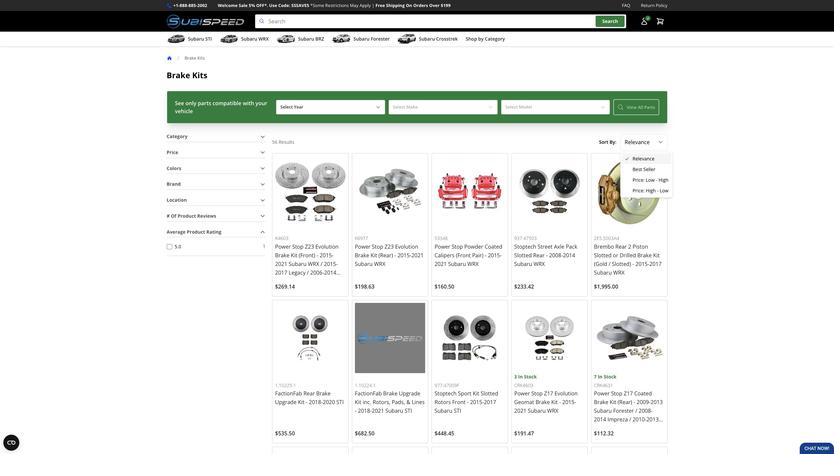 Task type: describe. For each thing, give the bounding box(es) containing it.
on
[[406, 2, 412, 8]]

+1-888-885-2002 link
[[173, 2, 207, 9]]

price: for price: high - low
[[633, 188, 645, 194]]

1.10224.1
[[355, 382, 376, 389]]

your
[[256, 100, 267, 107]]

*some
[[311, 2, 324, 8]]

0 vertical spatial low
[[646, 177, 655, 183]]

$160.50
[[435, 283, 455, 291]]

1.10225.1
[[275, 382, 296, 389]]

sale
[[239, 2, 248, 8]]

off*.
[[256, 2, 268, 8]]

1 vertical spatial brake
[[167, 70, 190, 81]]

return policy
[[641, 2, 668, 8]]

- for low
[[657, 188, 659, 194]]

/
[[177, 54, 179, 62]]

best
[[633, 166, 643, 173]]

best seller
[[633, 166, 656, 173]]

relevance inside option
[[633, 156, 655, 162]]

in for $191.47
[[518, 374, 523, 380]]

$233.42
[[515, 283, 534, 291]]

$535.50
[[275, 430, 295, 438]]

$199
[[441, 2, 451, 8]]

price: low - high
[[633, 177, 669, 183]]

885-
[[189, 2, 197, 8]]

group containing relevance
[[622, 154, 672, 196]]

crk4603
[[515, 382, 534, 389]]

+1-888-885-2002
[[173, 2, 207, 8]]

Select... button
[[621, 134, 668, 150]]

may
[[350, 2, 359, 8]]

welcome sale 5% off*. use code: sssave5
[[218, 2, 309, 8]]

search
[[603, 18, 618, 24]]

*some restrictions may apply | free shipping on orders over $199
[[311, 2, 451, 8]]

over
[[429, 2, 440, 8]]

1 vertical spatial low
[[660, 188, 669, 194]]

3 in stock crk4603
[[515, 374, 537, 389]]

1 vertical spatial brake kits
[[167, 70, 208, 81]]

free
[[376, 2, 385, 8]]

faq link
[[622, 2, 631, 9]]

1 horizontal spatial high
[[659, 177, 669, 183]]

56
[[272, 139, 278, 145]]

5%
[[249, 2, 255, 8]]

k6977
[[355, 235, 368, 242]]

shipping
[[386, 2, 405, 8]]

orders
[[413, 2, 428, 8]]

search input field
[[255, 14, 626, 28]]

56 results
[[272, 139, 294, 145]]

with
[[243, 100, 254, 107]]

vehicle
[[175, 108, 193, 115]]

welcome
[[218, 2, 238, 8]]

stock for $191.47
[[524, 374, 537, 380]]

888-
[[180, 2, 189, 8]]



Task type: vqa. For each thing, say whether or not it's contained in the screenshot.
"$682.50"
yes



Task type: locate. For each thing, give the bounding box(es) containing it.
by:
[[610, 139, 617, 145]]

stock for $112.32
[[604, 374, 617, 380]]

0 horizontal spatial in
[[518, 374, 523, 380]]

1 price: from the top
[[633, 177, 645, 183]]

price:
[[633, 177, 645, 183], [633, 188, 645, 194]]

use
[[269, 2, 277, 8]]

group
[[622, 154, 672, 196]]

|
[[372, 2, 375, 8]]

brake kits down /
[[167, 70, 208, 81]]

open widget image
[[3, 435, 19, 451]]

brake down /
[[167, 70, 190, 81]]

1 stock from the left
[[524, 374, 537, 380]]

stock up crk4603 at bottom
[[524, 374, 537, 380]]

k4603
[[275, 235, 289, 242]]

in inside 7 in stock crk4631
[[598, 374, 603, 380]]

0 vertical spatial -
[[656, 177, 658, 183]]

7
[[594, 374, 597, 380]]

high
[[659, 177, 669, 183], [646, 188, 656, 194]]

brake
[[185, 55, 196, 61], [167, 70, 190, 81]]

price: for price: low - high
[[633, 177, 645, 183]]

0 vertical spatial brake kits
[[185, 55, 205, 61]]

1 vertical spatial relevance
[[633, 156, 655, 162]]

seller
[[644, 166, 656, 173]]

0 vertical spatial relevance
[[625, 139, 650, 146]]

brake kits link
[[185, 55, 210, 61]]

1 vertical spatial kits
[[192, 70, 208, 81]]

in
[[518, 374, 523, 380], [598, 374, 603, 380]]

low up price: high - low
[[646, 177, 655, 183]]

code:
[[278, 2, 290, 8]]

low
[[646, 177, 655, 183], [660, 188, 669, 194]]

return
[[641, 2, 655, 8]]

0 vertical spatial brake
[[185, 55, 196, 61]]

2002
[[197, 2, 207, 8]]

1 horizontal spatial low
[[660, 188, 669, 194]]

return policy link
[[641, 2, 668, 9]]

977.47009f
[[435, 382, 460, 389]]

1 in from the left
[[518, 374, 523, 380]]

$198.63
[[355, 283, 375, 291]]

stock up crk4631
[[604, 374, 617, 380]]

in for $112.32
[[598, 374, 603, 380]]

brake kits
[[185, 55, 205, 61], [167, 70, 208, 81]]

1 vertical spatial -
[[657, 188, 659, 194]]

-
[[656, 177, 658, 183], [657, 188, 659, 194]]

in inside 3 in stock crk4603
[[518, 374, 523, 380]]

0 vertical spatial kits
[[197, 55, 205, 61]]

$112.32
[[594, 430, 614, 438]]

2 stock from the left
[[604, 374, 617, 380]]

s3348
[[435, 235, 448, 242]]

in right 7
[[598, 374, 603, 380]]

$1,995.00
[[594, 283, 619, 291]]

2e5.5003a4
[[594, 235, 619, 242]]

apply
[[360, 2, 371, 8]]

- for high
[[656, 177, 658, 183]]

kits down 'brake kits' link
[[192, 70, 208, 81]]

1 vertical spatial high
[[646, 188, 656, 194]]

937.47503
[[515, 235, 537, 242]]

1 vertical spatial price:
[[633, 188, 645, 194]]

kits
[[197, 55, 205, 61], [192, 70, 208, 81]]

0 horizontal spatial high
[[646, 188, 656, 194]]

stock
[[524, 374, 537, 380], [604, 374, 617, 380]]

sssave5
[[292, 2, 309, 8]]

crk4631
[[594, 382, 613, 389]]

relevance
[[625, 139, 650, 146], [633, 156, 655, 162]]

$191.47
[[515, 430, 534, 438]]

sort
[[599, 139, 609, 145]]

$682.50
[[355, 430, 375, 438]]

results
[[279, 139, 294, 145]]

stock inside 3 in stock crk4603
[[524, 374, 537, 380]]

- up price: high - low
[[656, 177, 658, 183]]

0 horizontal spatial low
[[646, 177, 655, 183]]

relevance option
[[622, 154, 672, 164]]

high up price: high - low
[[659, 177, 669, 183]]

$269.14
[[275, 283, 295, 291]]

in right 3 at the right of the page
[[518, 374, 523, 380]]

3
[[515, 374, 517, 380]]

1 horizontal spatial in
[[598, 374, 603, 380]]

high down price: low - high
[[646, 188, 656, 194]]

see only parts compatible with your vehicle
[[175, 100, 267, 115]]

kits right /
[[197, 55, 205, 61]]

2 price: from the top
[[633, 188, 645, 194]]

brake right /
[[185, 55, 196, 61]]

restrictions
[[325, 2, 349, 8]]

0 vertical spatial high
[[659, 177, 669, 183]]

0 vertical spatial price:
[[633, 177, 645, 183]]

policy
[[656, 2, 668, 8]]

price: high - low
[[633, 188, 669, 194]]

price: down best
[[633, 177, 645, 183]]

brake kits right /
[[185, 55, 205, 61]]

relevance inside select... button
[[625, 139, 650, 146]]

relevance up relevance option
[[625, 139, 650, 146]]

0 horizontal spatial stock
[[524, 374, 537, 380]]

low down price: low - high
[[660, 188, 669, 194]]

$448.45
[[435, 430, 455, 438]]

- down price: low - high
[[657, 188, 659, 194]]

relevance up best seller
[[633, 156, 655, 162]]

search button
[[596, 16, 625, 27]]

faq
[[622, 2, 631, 8]]

sort by:
[[599, 139, 617, 145]]

2 in from the left
[[598, 374, 603, 380]]

1 horizontal spatial stock
[[604, 374, 617, 380]]

price: down price: low - high
[[633, 188, 645, 194]]

7 in stock crk4631
[[594, 374, 617, 389]]

+1-
[[173, 2, 180, 8]]

only
[[186, 100, 197, 107]]

see
[[175, 100, 184, 107]]

parts
[[198, 100, 211, 107]]

stock inside 7 in stock crk4631
[[604, 374, 617, 380]]

compatible
[[213, 100, 242, 107]]



